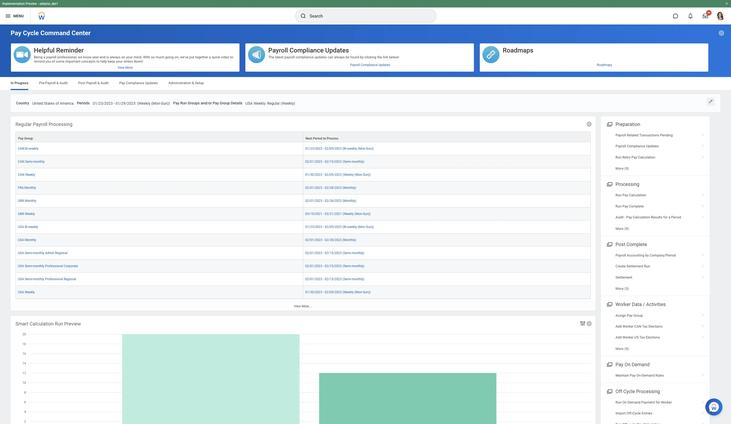 Task type: describe. For each thing, give the bounding box(es) containing it.
data
[[632, 302, 642, 308]]

smart
[[15, 321, 28, 327]]

row containing usa monthly
[[15, 234, 591, 247]]

01/30/2023 - 02/05/2023  (weekly (mon-sun)) for can weekly
[[305, 173, 371, 177]]

progress
[[14, 81, 28, 85]]

run on demand payment for worker link
[[601, 397, 710, 408]]

add for add worker us tax elections
[[616, 336, 622, 340]]

bi- for usa
[[25, 225, 28, 229]]

1 horizontal spatial group
[[220, 101, 230, 105]]

usa for usa weekly
[[18, 291, 24, 294]]

usa weekly: regular (weekly)
[[246, 101, 295, 106]]

compliance up 01/23/2023 - 01/29/2023  (weekly (mon-sun)) text box
[[126, 81, 144, 85]]

can inside list
[[635, 325, 642, 329]]

1 02/05/2023 from the top
[[325, 147, 342, 151]]

tax for can
[[642, 325, 648, 329]]

pay down run pay complete
[[626, 216, 632, 220]]

02/01/2023 for usa semi-monthly professional regional
[[305, 278, 322, 281]]

gbr monthly link
[[18, 198, 36, 203]]

02/05/2023 for can weekly
[[325, 173, 342, 177]]

payroll accounting by company/period link
[[601, 250, 710, 261]]

run pay complete link
[[601, 201, 710, 212]]

1 vertical spatial roadmaps
[[597, 63, 612, 67]]

settlement inside "create settlement run" link
[[627, 265, 643, 269]]

02/01/2023 - 02/15/2023  (semi-monthly) link for usa semi-monthly admin regional
[[305, 250, 364, 255]]

02/05/2023 for usa bi-weekly
[[325, 225, 342, 229]]

- for can weekly
[[323, 173, 324, 177]]

row containing can weekly
[[15, 169, 591, 182]]

below!
[[389, 55, 399, 59]]

fra monthly
[[18, 186, 36, 190]]

usa for usa semi-monthly admin regional
[[18, 252, 24, 255]]

preview inside 'menu' banner
[[26, 2, 37, 6]]

fra monthly link
[[18, 185, 36, 190]]

period inside popup button
[[313, 137, 322, 141]]

some
[[56, 59, 65, 63]]

- for usa bi-weekly
[[323, 225, 324, 229]]

off cycle processing
[[616, 389, 660, 395]]

02/01/2023 - 02/15/2023  (semi-monthly) for can semi-monthly
[[305, 160, 364, 164]]

can for can bi-weekly
[[18, 147, 24, 151]]

results
[[651, 216, 663, 220]]

menu group image for post complete
[[606, 241, 613, 248]]

pay run groups and/or pay group details element
[[246, 98, 295, 108]]

worker inside add worker us tax elections link
[[623, 336, 634, 340]]

02/01/2023 for usa semi-monthly admin regional
[[305, 252, 322, 255]]

tab list inside main content
[[5, 77, 726, 90]]

1 (bi- from the top
[[343, 147, 347, 151]]

states
[[44, 101, 55, 106]]

video
[[221, 55, 229, 59]]

import off-cycle entries link
[[601, 408, 710, 420]]

pay right retro
[[632, 155, 637, 159]]

usa for usa semi-monthly professional regional
[[18, 278, 24, 281]]

run retro pay calculation
[[616, 155, 655, 159]]

(mon- for 01/23/2023 - 01/29/2023  (weekly (mon-sun)) text box
[[151, 101, 161, 106]]

7 chevron right image from the top
[[700, 421, 707, 425]]

more (3) button
[[616, 287, 629, 291]]

add worker can tax elections link
[[601, 321, 710, 333]]

menu group image for processing
[[606, 181, 613, 188]]

of inside text box
[[55, 101, 59, 106]]

02/01/2023 - 02/15/2023  (semi-monthly) link for can semi-monthly
[[305, 159, 364, 164]]

add worker can tax elections
[[616, 325, 663, 329]]

pay right and/or
[[213, 101, 219, 105]]

and/or
[[201, 101, 212, 105]]

center
[[72, 29, 91, 37]]

weekly:
[[254, 101, 266, 106]]

row containing can semi-monthly
[[15, 155, 591, 169]]

usa weekly link
[[18, 290, 35, 294]]

processing for cycle
[[636, 389, 660, 395]]

United States of America text field
[[32, 98, 74, 107]]

complete inside list
[[629, 205, 644, 209]]

more (3) link
[[601, 283, 710, 295]]

assign pay group
[[616, 314, 643, 318]]

can
[[328, 55, 333, 59]]

chevron right image for settlement
[[700, 274, 707, 279]]

end
[[100, 55, 106, 59]]

pay run groups and/or pay group details
[[173, 101, 242, 105]]

USA Weekly: Regular (Weekly) text field
[[246, 98, 295, 107]]

activities
[[646, 302, 666, 308]]

1 vertical spatial payroll compliance updates
[[350, 63, 390, 67]]

you
[[45, 59, 51, 63]]

audit inside list
[[616, 216, 624, 220]]

more (9) link for preparation
[[601, 163, 710, 174]]

regional for usa semi-monthly professional regional
[[64, 278, 76, 281]]

helpful
[[34, 47, 55, 54]]

(semi- for can semi-monthly
[[343, 160, 352, 164]]

(monthly) for fra monthly
[[343, 186, 356, 190]]

payroll up united states of america text box
[[45, 81, 56, 85]]

view
[[294, 305, 301, 309]]

list for preparation
[[601, 130, 710, 174]]

chevron right image for add worker us tax elections
[[700, 334, 707, 339]]

chevron right image for maintain pay on-demand rules
[[700, 372, 707, 378]]

chevron right image for run pay complete
[[700, 203, 707, 208]]

1 horizontal spatial to
[[230, 55, 233, 59]]

view more ... link
[[11, 302, 596, 311]]

next
[[306, 137, 312, 141]]

01/30/2023 - 02/05/2023  (weekly (mon-sun)) for usa weekly
[[305, 291, 371, 294]]

monthly for can semi-monthly
[[33, 160, 45, 164]]

(monthly) for gbr monthly
[[343, 199, 356, 203]]

02/28/2023 for fra monthly
[[325, 186, 342, 190]]

pre-
[[39, 81, 45, 85]]

02/01/2023 - 02/15/2023  (semi-monthly) for usa semi-monthly professional corporate
[[305, 265, 364, 268]]

pay up maintain
[[616, 362, 624, 368]]

compliance up "compliance"
[[290, 47, 324, 54]]

(weekly)
[[281, 101, 295, 106]]

monthly for usa semi-monthly professional corporate
[[33, 265, 44, 268]]

create settlement run link
[[601, 261, 710, 272]]

menu button
[[0, 7, 31, 25]]

1 horizontal spatial payroll compliance updates link
[[601, 141, 710, 152]]

- for usa semi-monthly admin regional
[[323, 252, 324, 255]]

usa semi-monthly admin regional
[[18, 252, 67, 255]]

02/15/2023 for usa semi-monthly professional corporate
[[325, 265, 342, 268]]

the latest payroll compliance updates can always be found by clicking the link below!
[[268, 55, 399, 59]]

gbr weekly link
[[18, 211, 35, 216]]

usa semi-monthly professional regional link
[[18, 277, 76, 281]]

monthly for usa semi-monthly admin regional
[[33, 252, 44, 255]]

calculation right retro
[[638, 155, 655, 159]]

- for usa semi-monthly professional regional
[[323, 278, 324, 281]]

list for off cycle processing
[[601, 397, 710, 425]]

usa for usa weekly: regular (weekly)
[[246, 101, 253, 106]]

usa bi-weekly link
[[18, 224, 38, 229]]

02/01/2023 for usa monthly
[[305, 238, 322, 242]]

more (9) button for worker data / activities
[[616, 347, 629, 352]]

chevron right image for run pay calculation
[[700, 192, 707, 197]]

in
[[11, 81, 14, 85]]

maintain pay on-demand rules link
[[601, 371, 710, 382]]

02/15/2023 for usa semi-monthly professional regional
[[325, 278, 342, 281]]

menu
[[13, 14, 24, 18]]

pay down menu dropdown button
[[11, 29, 21, 37]]

monthly for usa semi-monthly professional regional
[[33, 278, 44, 281]]

payroll down found
[[350, 63, 360, 67]]

more (9) button for processing
[[616, 226, 629, 231]]

- inside text box
[[114, 101, 115, 106]]

payment
[[641, 401, 655, 405]]

02/01/2023 - 02/15/2023  (semi-monthly) for usa semi-monthly professional regional
[[305, 278, 364, 281]]

reminder
[[56, 47, 84, 54]]

roadmaps button
[[480, 43, 709, 64]]

2 (bi- from the top
[[343, 225, 347, 229]]

01/23/2023 inside text box
[[93, 101, 113, 106]]

bi- for can
[[25, 147, 29, 151]]

1 vertical spatial processing
[[616, 182, 640, 187]]

1 horizontal spatial your
[[126, 55, 133, 59]]

settlement inside settlement link
[[616, 276, 633, 280]]

profile logan mcneil image
[[716, 12, 725, 21]]

updates down so at the left top of the page
[[145, 81, 158, 85]]

implementation
[[2, 2, 25, 6]]

Search Workday  search field
[[310, 10, 426, 22]]

01/23/2023 - 02/05/2023  (bi-weekly (mon-sun)) for 1st the 01/23/2023 - 02/05/2023  (bi-weekly (mon-sun)) link
[[305, 147, 374, 151]]

1 vertical spatial demand
[[642, 374, 655, 378]]

cycle for command
[[23, 29, 39, 37]]

updates up the latest payroll compliance updates can always be found by clicking the link below!
[[325, 47, 349, 54]]

pre-payroll & audit
[[39, 81, 68, 85]]

more for post complete
[[616, 287, 624, 291]]

administration
[[169, 81, 191, 85]]

row containing fra monthly
[[15, 182, 591, 195]]

periods
[[77, 101, 90, 105]]

can weekly link
[[18, 172, 35, 177]]

audit - pay calculation results for a period
[[616, 216, 681, 220]]

regular inside text box
[[267, 101, 280, 106]]

pay down run pay calculation
[[623, 205, 628, 209]]

compliance
[[296, 55, 314, 59]]

the
[[268, 55, 274, 59]]

helpful reminder
[[34, 47, 84, 54]]

smart calculation run preview
[[15, 321, 81, 327]]

quick
[[212, 55, 220, 59]]

usa for usa semi-monthly professional corporate
[[18, 265, 24, 268]]

concepts
[[81, 59, 96, 63]]

02/01/2023 - 02/28/2023  (monthly) for fra monthly
[[305, 186, 356, 190]]

updates
[[314, 55, 327, 59]]

year-
[[92, 55, 100, 59]]

post payroll & audit
[[78, 81, 109, 85]]

a inside list
[[669, 216, 671, 220]]

monthly for usa monthly
[[25, 238, 36, 242]]

compliance down clicking
[[361, 63, 378, 67]]

02/01/2023 - 02/15/2023  (semi-monthly) for usa semi-monthly admin regional
[[305, 252, 364, 255]]

chevron right image for run on demand payment for worker
[[700, 399, 707, 404]]

30 button
[[700, 10, 712, 22]]

smart calculation run preview element
[[11, 316, 596, 425]]

on for pay
[[625, 362, 631, 368]]

1 horizontal spatial a
[[209, 55, 211, 59]]

- for fra monthly
[[323, 186, 324, 190]]

monthly) for usa semi-monthly professional regional
[[352, 278, 364, 281]]

import off-cycle entries
[[616, 412, 653, 416]]

more (9) for processing
[[616, 227, 629, 231]]

(semi- for usa semi-monthly admin regional
[[343, 252, 352, 255]]

row containing gbr weekly
[[15, 208, 591, 221]]

worker data / activities
[[616, 302, 666, 308]]

2 01/23/2023 - 02/05/2023  (bi-weekly (mon-sun)) link from the top
[[305, 224, 374, 229]]

pay up run pay complete
[[623, 194, 628, 198]]

demand for run on demand payment for worker
[[628, 401, 641, 405]]

configure smart calculation run preview image
[[586, 321, 592, 327]]

chevron right image for assign pay group
[[700, 312, 707, 317]]

can for can weekly
[[18, 173, 24, 177]]

payroll down united
[[33, 122, 47, 127]]

much
[[156, 55, 164, 59]]

import
[[616, 412, 626, 416]]

weekly inside "link"
[[28, 225, 38, 229]]

configure this page image
[[718, 30, 725, 36]]

02/28/2023 for gbr monthly
[[325, 199, 342, 203]]

create settlement run
[[616, 265, 650, 269]]

more (3)
[[616, 287, 629, 291]]

pay compliance updates
[[119, 81, 158, 85]]

(weekly inside text box
[[137, 101, 150, 106]]

payroll up periods
[[86, 81, 97, 85]]

semi- for usa semi-monthly professional corporate
[[25, 265, 33, 268]]

search image
[[300, 13, 307, 19]]

- for gbr monthly
[[323, 199, 324, 203]]

in progress
[[11, 81, 28, 85]]

02/01/2023 - 02/15/2023  (semi-monthly) link for usa semi-monthly professional corporate
[[305, 264, 364, 268]]

0 vertical spatial payroll compliance updates
[[268, 47, 349, 54]]

can semi-monthly
[[18, 160, 45, 164]]

updates inside list
[[646, 144, 659, 148]]

post for post payroll & audit
[[78, 81, 85, 85]]

put
[[189, 55, 194, 59]]

payroll for payroll
[[285, 55, 295, 59]]

retro
[[623, 155, 631, 159]]

regular payroll processing element
[[11, 117, 596, 311]]

elections for add worker can tax elections
[[649, 325, 663, 329]]

pay on demand
[[616, 362, 650, 368]]

payroll up retro
[[616, 144, 626, 148]]

0 horizontal spatial payroll compliance updates link
[[245, 61, 474, 69]]

pay left on-
[[630, 374, 636, 378]]

02/01/2023 for usa semi-monthly professional corporate
[[305, 265, 322, 268]]

usa semi-monthly professional corporate link
[[18, 264, 78, 268]]

country element
[[32, 98, 74, 108]]

payroll related transactions pending link
[[601, 130, 710, 141]]

with
[[143, 55, 150, 59]]

- for usa weekly
[[323, 291, 324, 294]]

03/15/2021
[[305, 212, 322, 216]]



Task type: vqa. For each thing, say whether or not it's contained in the screenshot.
12/05/2022 in Item List element
no



Task type: locate. For each thing, give the bounding box(es) containing it.
list containing run pay calculation
[[601, 190, 710, 234]]

monthly down usa semi-monthly professional corporate
[[33, 278, 44, 281]]

weekly up fra monthly link
[[25, 173, 35, 177]]

1 vertical spatial group
[[24, 137, 33, 141]]

regular up pay group
[[15, 122, 32, 127]]

2 row from the top
[[15, 142, 591, 155]]

calculation left results
[[633, 216, 650, 220]]

- inside list
[[625, 216, 626, 220]]

2 02/05/2023 from the top
[[325, 173, 342, 177]]

more (9) link down results
[[601, 223, 710, 234]]

1 gbr from the top
[[18, 199, 24, 203]]

calculation up run pay complete
[[629, 194, 646, 198]]

payroll accounting by company/period
[[616, 254, 676, 258]]

0 horizontal spatial payroll
[[46, 55, 56, 59]]

usa monthly
[[18, 238, 36, 242]]

gbr
[[18, 199, 24, 203], [18, 212, 24, 216]]

1 vertical spatial add
[[616, 336, 622, 340]]

payroll compliance updates down clicking
[[350, 63, 390, 67]]

group left details
[[220, 101, 230, 105]]

3 02/28/2023 from the top
[[325, 238, 342, 242]]

3 02/01/2023 from the top
[[305, 199, 322, 203]]

03/15/2021 - 03/21/2021  (weekly (mon-sun))
[[305, 212, 371, 216]]

usa weekly
[[18, 291, 35, 294]]

0 vertical spatial menu group image
[[606, 181, 613, 188]]

2 (monthly) from the top
[[343, 199, 356, 203]]

6 02/01/2023 from the top
[[305, 265, 322, 268]]

cycle for processing
[[624, 389, 635, 395]]

demand for pay on demand
[[632, 362, 650, 368]]

chevron right image for run retro pay calculation
[[700, 154, 707, 159]]

audit up america
[[60, 81, 68, 85]]

1 chevron right image from the top
[[700, 143, 707, 148]]

chevron right image
[[700, 131, 707, 137], [700, 192, 707, 197], [700, 263, 707, 268], [700, 274, 707, 279], [700, 372, 707, 378], [700, 399, 707, 404], [700, 421, 707, 425]]

can semi-monthly link
[[18, 159, 45, 164]]

2 vertical spatial (monthly)
[[343, 238, 356, 242]]

2 professional from the top
[[45, 278, 63, 281]]

0 vertical spatial elections
[[649, 325, 663, 329]]

can up the fra on the top left of page
[[18, 173, 24, 177]]

1 list from the top
[[601, 130, 710, 174]]

on for run
[[623, 401, 627, 405]]

to right video at the top of the page
[[230, 55, 233, 59]]

cycle right 'off'
[[624, 389, 635, 395]]

02/01/2023 - 02/28/2023  (monthly) for usa monthly
[[305, 238, 356, 242]]

02/05/2023
[[325, 147, 342, 151], [325, 173, 342, 177], [325, 225, 342, 229], [325, 291, 342, 294]]

configure regular payroll processing image
[[586, 121, 592, 127]]

more for preparation
[[616, 167, 624, 171]]

can down pay group
[[18, 147, 24, 151]]

elections
[[649, 325, 663, 329], [646, 336, 660, 340]]

processing for payroll
[[49, 122, 72, 127]]

chevron right image
[[700, 143, 707, 148], [700, 154, 707, 159], [700, 203, 707, 208], [700, 214, 707, 219], [700, 252, 707, 257], [700, 312, 707, 317], [700, 323, 707, 328], [700, 334, 707, 339], [700, 410, 707, 415]]

1 row from the top
[[15, 132, 591, 142]]

of right states at the top of the page
[[55, 101, 59, 106]]

payroll up you
[[46, 55, 56, 59]]

semi- inside usa semi-monthly professional corporate link
[[25, 265, 33, 268]]

list for processing
[[601, 190, 710, 234]]

gbr up usa bi-weekly "link"
[[18, 212, 24, 216]]

2 01/23/2023 - 02/05/2023  (bi-weekly (mon-sun)) from the top
[[305, 225, 374, 229]]

your up stress
[[126, 55, 133, 59]]

by
[[360, 55, 364, 59], [645, 254, 649, 258]]

list
[[601, 130, 710, 174], [601, 190, 710, 234], [601, 250, 710, 295], [601, 310, 710, 355], [601, 397, 710, 425]]

0 vertical spatial for
[[663, 216, 668, 220]]

always up keep
[[110, 55, 121, 59]]

2 vertical spatial processing
[[636, 389, 660, 395]]

3 (semi- from the top
[[343, 265, 352, 268]]

- inside 'menu' banner
[[38, 2, 39, 6]]

demand
[[632, 362, 650, 368], [642, 374, 655, 378], [628, 401, 641, 405]]

justify image
[[5, 13, 11, 19]]

3 list from the top
[[601, 250, 710, 295]]

more (9)
[[616, 167, 629, 171], [616, 227, 629, 231], [616, 347, 629, 351]]

weekly up usa bi-weekly "link"
[[25, 212, 35, 216]]

pay group button
[[16, 132, 303, 142]]

more (9) for preparation
[[616, 167, 629, 171]]

2 payroll from the left
[[285, 55, 295, 59]]

10 row from the top
[[15, 247, 591, 260]]

to inside popup button
[[323, 137, 326, 141]]

compliance inside list
[[627, 144, 645, 148]]

0 horizontal spatial your
[[116, 59, 123, 63]]

payroll up create
[[616, 254, 626, 258]]

cycle inside list
[[633, 412, 641, 416]]

01/23/2023 - 02/05/2023  (bi-weekly (mon-sun)) link
[[305, 146, 374, 151], [305, 224, 374, 229]]

1 menu group image from the top
[[606, 181, 613, 188]]

group inside popup button
[[24, 137, 33, 141]]

weekly
[[25, 173, 35, 177], [25, 212, 35, 216], [25, 291, 35, 294]]

monthly for gbr monthly
[[25, 199, 36, 203]]

4 row from the top
[[15, 169, 591, 182]]

more for worker data / activities
[[616, 347, 624, 351]]

1 always from the left
[[110, 55, 121, 59]]

1 vertical spatial on
[[623, 401, 627, 405]]

4 menu group image from the top
[[606, 388, 613, 395]]

menu group image left preparation
[[606, 121, 613, 128]]

chevron right image inside settlement link
[[700, 274, 707, 279]]

payroll for helpful
[[46, 55, 56, 59]]

monthly left admin
[[33, 252, 44, 255]]

of
[[52, 59, 55, 63], [55, 101, 59, 106]]

2 (semi- from the top
[[343, 252, 352, 255]]

professional down usa semi-monthly professional corporate
[[45, 278, 63, 281]]

usa for usa bi-weekly
[[18, 225, 24, 229]]

chevron right image inside maintain pay on-demand rules link
[[700, 372, 707, 378]]

0 vertical spatial of
[[52, 59, 55, 63]]

1 chevron right image from the top
[[700, 131, 707, 137]]

worker up assign
[[616, 302, 631, 308]]

4 02/01/2023 - 02/15/2023  (semi-monthly) from the top
[[305, 278, 364, 281]]

0 vertical spatial bi-
[[25, 147, 29, 151]]

elections for add worker us tax elections
[[646, 336, 660, 340]]

list containing run on demand payment for worker
[[601, 397, 710, 425]]

monthly
[[33, 160, 45, 164], [33, 252, 44, 255], [33, 265, 44, 268], [33, 278, 44, 281]]

audit for post payroll & audit
[[101, 81, 109, 85]]

4 monthly) from the top
[[352, 278, 364, 281]]

add for add worker can tax elections
[[616, 325, 622, 329]]

period right next
[[313, 137, 322, 141]]

1 monthly) from the top
[[352, 160, 364, 164]]

list containing payroll accounting by company/period
[[601, 250, 710, 295]]

1 02/01/2023 - 02/15/2023  (semi-monthly) link from the top
[[305, 159, 364, 164]]

1 horizontal spatial period
[[671, 216, 681, 220]]

sun))
[[161, 101, 170, 106], [366, 147, 374, 151], [363, 173, 371, 177], [363, 212, 371, 216], [366, 225, 374, 229], [363, 291, 371, 294]]

3 more (9) from the top
[[616, 347, 629, 351]]

0 horizontal spatial of
[[52, 59, 55, 63]]

3 & from the left
[[192, 81, 194, 85]]

more up pay on demand
[[616, 347, 624, 351]]

usa for usa monthly
[[18, 238, 24, 242]]

payroll compliance updates up "compliance"
[[268, 47, 349, 54]]

2 add from the top
[[616, 336, 622, 340]]

chevron right image for payroll compliance updates
[[700, 143, 707, 148]]

(semi- for usa semi-monthly professional regional
[[343, 278, 352, 281]]

payroll compliance updates inside list
[[616, 144, 659, 148]]

1 vertical spatial by
[[645, 254, 649, 258]]

worker up the import off-cycle entries link
[[661, 401, 672, 405]]

row containing usa semi-monthly admin regional
[[15, 247, 591, 260]]

more (9) button
[[616, 166, 629, 171], [616, 226, 629, 231], [616, 347, 629, 352]]

01/23/2023 - 01/29/2023  (Weekly (Mon-Sun)) text field
[[93, 98, 170, 107]]

tax up add worker us tax elections
[[642, 325, 648, 329]]

03/21/2021
[[325, 212, 342, 216]]

01/23/2023 - 02/05/2023  (bi-weekly (mon-sun))
[[305, 147, 374, 151], [305, 225, 374, 229]]

regional right admin
[[55, 252, 67, 255]]

- for can semi-monthly
[[323, 160, 324, 164]]

0 vertical spatial (bi-
[[343, 147, 347, 151]]

1 vertical spatial tax
[[640, 336, 645, 340]]

12 row from the top
[[15, 273, 591, 286]]

2 horizontal spatial &
[[192, 81, 194, 85]]

2 vertical spatial 01/23/2023
[[305, 225, 322, 229]]

2 horizontal spatial payroll compliance updates
[[616, 144, 659, 148]]

01/30/2023 - 02/05/2023  (weekly (mon-sun)) link for usa weekly
[[305, 290, 371, 294]]

pay inside popup button
[[18, 137, 23, 141]]

payroll up 'latest'
[[268, 47, 288, 54]]

pay left groups
[[173, 101, 179, 105]]

add worker us tax elections
[[616, 336, 660, 340]]

weekly down 'usa semi-monthly professional regional'
[[25, 291, 35, 294]]

sun)) inside text box
[[161, 101, 170, 106]]

3 (monthly) from the top
[[343, 238, 356, 242]]

process
[[327, 137, 338, 141]]

complete up accounting
[[627, 242, 647, 248]]

menu group image left pay on demand
[[606, 361, 613, 368]]

4 02/01/2023 from the top
[[305, 238, 322, 242]]

next period to process
[[306, 137, 338, 141]]

demand left rules
[[642, 374, 655, 378]]

more (9) link down run retro pay calculation
[[601, 163, 710, 174]]

2 vertical spatial group
[[634, 314, 643, 318]]

1 vertical spatial 01/23/2023 - 02/05/2023  (bi-weekly (mon-sun)) link
[[305, 224, 374, 229]]

(semi- for usa semi-monthly professional corporate
[[343, 265, 352, 268]]

group down data
[[634, 314, 643, 318]]

01/30/2023
[[305, 173, 322, 177], [305, 291, 322, 294]]

keep
[[108, 59, 115, 63]]

1 vertical spatial gbr
[[18, 212, 24, 216]]

01/23/2023 - 01/29/2023  (weekly (mon-sun))
[[93, 101, 170, 106]]

0 vertical spatial professional
[[45, 265, 63, 268]]

demand inside list
[[628, 401, 641, 405]]

payroll inside being a payroll professional, we know year-end is always on your mind. with so much going on, we've put together a quick video to remind you of some important concepts to help keep your stress down!
[[46, 55, 56, 59]]

1 02/01/2023 - 02/28/2023  (monthly) from the top
[[305, 186, 356, 190]]

menu banner
[[0, 0, 731, 25]]

8 row from the top
[[15, 221, 591, 234]]

list containing payroll related transactions pending
[[601, 130, 710, 174]]

chevron right image inside the run on demand payment for worker link
[[700, 399, 707, 404]]

settlement down accounting
[[627, 265, 643, 269]]

row containing usa bi-weekly
[[15, 221, 591, 234]]

1 vertical spatial regional
[[64, 278, 76, 281]]

together
[[195, 55, 208, 59]]

on inside list
[[623, 401, 627, 405]]

admin
[[45, 252, 54, 255]]

add worker us tax elections link
[[601, 333, 710, 344]]

roadmaps
[[503, 47, 534, 54], [597, 63, 612, 67]]

0 horizontal spatial post
[[78, 81, 85, 85]]

2 menu group image from the top
[[606, 241, 613, 248]]

1 horizontal spatial audit
[[101, 81, 109, 85]]

1 vertical spatial more (9) button
[[616, 226, 629, 231]]

0 vertical spatial regional
[[55, 252, 67, 255]]

0 vertical spatial on
[[625, 362, 631, 368]]

3 row from the top
[[15, 155, 591, 169]]

chevron right image for create settlement run
[[700, 263, 707, 268]]

1 02/01/2023 from the top
[[305, 160, 322, 164]]

(9) down retro
[[625, 167, 629, 171]]

2 horizontal spatial group
[[634, 314, 643, 318]]

01/30/2023 - 02/05/2023  (weekly (mon-sun)) link for can weekly
[[305, 172, 371, 177]]

run retro pay calculation link
[[601, 152, 710, 163]]

processing up run pay calculation
[[616, 182, 640, 187]]

gbr monthly
[[18, 199, 36, 203]]

command
[[40, 29, 70, 37]]

2 02/01/2023 - 02/15/2023  (semi-monthly) from the top
[[305, 252, 364, 255]]

1 horizontal spatial preview
[[64, 321, 81, 327]]

1 vertical spatial professional
[[45, 278, 63, 281]]

processing down america
[[49, 122, 72, 127]]

weekly inside 'link'
[[29, 147, 38, 151]]

8 chevron right image from the top
[[700, 334, 707, 339]]

2 02/15/2023 from the top
[[325, 252, 342, 255]]

02/01/2023 for gbr monthly
[[305, 199, 322, 203]]

& for post payroll & audit
[[98, 81, 100, 85]]

2 vertical spatial more (9) link
[[601, 344, 710, 355]]

administration & setup
[[169, 81, 204, 85]]

row containing gbr monthly
[[15, 195, 591, 208]]

5 chevron right image from the top
[[700, 252, 707, 257]]

- for gbr weekly
[[323, 212, 324, 216]]

worker left us
[[623, 336, 634, 340]]

row containing usa weekly
[[15, 286, 591, 299]]

regional down corporate
[[64, 278, 76, 281]]

we
[[78, 55, 82, 59]]

chevron right image inside run retro pay calculation link
[[700, 154, 707, 159]]

professional,
[[57, 55, 77, 59]]

(semi-
[[343, 160, 352, 164], [343, 252, 352, 255], [343, 265, 352, 268], [343, 278, 352, 281]]

monthly for fra monthly
[[24, 186, 36, 190]]

1 (semi- from the top
[[343, 160, 352, 164]]

can up can weekly link
[[18, 160, 24, 164]]

0 horizontal spatial always
[[110, 55, 121, 59]]

audit - pay calculation results for a period link
[[601, 212, 710, 223]]

2 vertical spatial cycle
[[633, 412, 641, 416]]

3 chevron right image from the top
[[700, 203, 707, 208]]

02/15/2023 for usa semi-monthly admin regional
[[325, 252, 342, 255]]

more (9) up pay on demand
[[616, 347, 629, 351]]

1 vertical spatial 01/23/2023 - 02/05/2023  (bi-weekly (mon-sun))
[[305, 225, 374, 229]]

the
[[377, 55, 382, 59]]

preview inside main content
[[64, 321, 81, 327]]

3 02/05/2023 from the top
[[325, 225, 342, 229]]

more (9) button for preparation
[[616, 166, 629, 171]]

edit image
[[708, 99, 714, 104]]

more (9) button up pay on demand
[[616, 347, 629, 352]]

menu group image
[[606, 121, 613, 128], [606, 241, 613, 248], [606, 361, 613, 368], [606, 388, 613, 395]]

2 menu group image from the top
[[606, 301, 613, 308]]

weekly for can weekly
[[25, 173, 35, 177]]

menu group image left post complete
[[606, 241, 613, 248]]

more (9) up post complete
[[616, 227, 629, 231]]

tab list containing in progress
[[5, 77, 726, 90]]

bi- inside usa bi-weekly "link"
[[25, 225, 28, 229]]

payroll left related
[[616, 133, 626, 137]]

0 vertical spatial 02/01/2023 - 02/28/2023  (monthly)
[[305, 186, 356, 190]]

2 vertical spatial (9)
[[625, 347, 629, 351]]

11 row from the top
[[15, 260, 591, 273]]

1 horizontal spatial payroll
[[285, 55, 295, 59]]

worker inside the run on demand payment for worker link
[[661, 401, 672, 405]]

row containing usa semi-monthly professional corporate
[[15, 260, 591, 273]]

semi- up can weekly link
[[25, 160, 33, 164]]

post up create
[[616, 242, 626, 248]]

of inside being a payroll professional, we know year-end is always on your mind. with so much going on, we've put together a quick video to remind you of some important concepts to help keep your stress down!
[[52, 59, 55, 63]]

02/28/2023 down the 03/21/2021 on the left of page
[[325, 238, 342, 242]]

monthly) for usa semi-monthly professional corporate
[[352, 265, 364, 268]]

0 vertical spatial 01/23/2023 - 02/05/2023  (bi-weekly (mon-sun)) link
[[305, 146, 374, 151]]

2 vertical spatial payroll compliance updates
[[616, 144, 659, 148]]

2 vertical spatial 02/01/2023 - 02/28/2023  (monthly)
[[305, 238, 356, 242]]

row containing pay group
[[15, 132, 591, 142]]

stress
[[124, 59, 133, 63]]

(monthly) for usa monthly
[[343, 238, 356, 242]]

(weekly for usa weekly
[[343, 291, 354, 294]]

4 (semi- from the top
[[343, 278, 352, 281]]

02/01/2023 - 02/28/2023  (monthly)
[[305, 186, 356, 190], [305, 199, 356, 203], [305, 238, 356, 242]]

can bi-weekly link
[[18, 146, 38, 151]]

list containing assign pay group
[[601, 310, 710, 355]]

0 vertical spatial 01/30/2023 - 02/05/2023  (weekly (mon-sun)) link
[[305, 172, 371, 177]]

1 vertical spatial regular
[[15, 122, 32, 127]]

menu group image for off cycle processing
[[606, 388, 613, 395]]

2 list from the top
[[601, 190, 710, 234]]

2 chevron right image from the top
[[700, 154, 707, 159]]

4 02/05/2023 from the top
[[325, 291, 342, 294]]

6 row from the top
[[15, 195, 591, 208]]

1 vertical spatial complete
[[627, 242, 647, 248]]

calculation
[[638, 155, 655, 159], [629, 194, 646, 198], [633, 216, 650, 220], [30, 321, 54, 327]]

row containing usa semi-monthly professional regional
[[15, 273, 591, 286]]

payroll compliance updates link down transactions
[[601, 141, 710, 152]]

2 01/30/2023 - 02/05/2023  (weekly (mon-sun)) link from the top
[[305, 290, 371, 294]]

groups
[[188, 101, 200, 105]]

chevron right image inside payroll related transactions pending link
[[700, 131, 707, 137]]

4 chevron right image from the top
[[700, 214, 707, 219]]

01/23/2023 right periods
[[93, 101, 113, 106]]

monthly) for usa semi-monthly admin regional
[[352, 252, 364, 255]]

1 02/28/2023 from the top
[[325, 186, 342, 190]]

02/01/2023 - 02/28/2023  (monthly) for gbr monthly
[[305, 199, 356, 203]]

always inside being a payroll professional, we know year-end is always on your mind. with so much going on, we've put together a quick video to remind you of some important concepts to help keep your stress down!
[[110, 55, 121, 59]]

we've
[[180, 55, 189, 59]]

6 chevron right image from the top
[[700, 312, 707, 317]]

updates down link
[[378, 63, 390, 67]]

chevron right image for add worker can tax elections
[[700, 323, 707, 328]]

payroll
[[46, 55, 56, 59], [285, 55, 295, 59]]

9 chevron right image from the top
[[700, 410, 707, 415]]

post for post complete
[[616, 242, 626, 248]]

settlement up the more (3) 'dropdown button'
[[616, 276, 633, 280]]

3 02/01/2023 - 02/28/2023  (monthly) from the top
[[305, 238, 356, 242]]

1 vertical spatial (bi-
[[343, 225, 347, 229]]

- for usa monthly
[[323, 238, 324, 242]]

0 horizontal spatial a
[[43, 55, 45, 59]]

mind.
[[134, 55, 142, 59]]

payroll right 'latest'
[[285, 55, 295, 59]]

calculation right smart
[[30, 321, 54, 327]]

0 horizontal spatial &
[[57, 81, 59, 85]]

0 vertical spatial processing
[[49, 122, 72, 127]]

0 vertical spatial group
[[220, 101, 230, 105]]

a right results
[[669, 216, 671, 220]]

to
[[230, 55, 233, 59], [96, 59, 100, 63], [323, 137, 326, 141]]

1 professional from the top
[[45, 265, 63, 268]]

menu group image
[[606, 181, 613, 188], [606, 301, 613, 308]]

bi- inside can bi-weekly 'link'
[[25, 147, 29, 151]]

to left process
[[323, 137, 326, 141]]

pay
[[11, 29, 21, 37], [119, 81, 125, 85], [173, 101, 179, 105], [213, 101, 219, 105], [18, 137, 23, 141], [632, 155, 637, 159], [623, 194, 628, 198], [623, 205, 628, 209], [626, 216, 632, 220], [627, 314, 633, 318], [616, 362, 624, 368], [630, 374, 636, 378]]

regional for usa semi-monthly admin regional
[[55, 252, 67, 255]]

1 01/30/2023 - 02/05/2023  (weekly (mon-sun)) from the top
[[305, 173, 371, 177]]

weekly for usa weekly
[[25, 291, 35, 294]]

gbr down the fra on the top left of page
[[18, 199, 24, 203]]

0 horizontal spatial by
[[360, 55, 364, 59]]

2 01/30/2023 - 02/05/2023  (weekly (mon-sun)) from the top
[[305, 291, 371, 294]]

demand up the maintain pay on-demand rules
[[632, 362, 650, 368]]

1 more (9) from the top
[[616, 167, 629, 171]]

1 vertical spatial menu group image
[[606, 301, 613, 308]]

02/15/2023 for can semi-monthly
[[325, 160, 342, 164]]

5 row from the top
[[15, 182, 591, 195]]

02/01/2023 - 02/28/2023  (monthly) link for fra monthly
[[305, 185, 356, 190]]

01/30/2023 for usa weekly
[[305, 291, 322, 294]]

3 chevron right image from the top
[[700, 263, 707, 268]]

(9)
[[625, 167, 629, 171], [625, 227, 629, 231], [625, 347, 629, 351]]

0 vertical spatial more (9) button
[[616, 166, 629, 171]]

1 (monthly) from the top
[[343, 186, 356, 190]]

1 horizontal spatial regular
[[267, 101, 280, 106]]

01/23/2023 - 02/05/2023  (bi-weekly (mon-sun)) link down process
[[305, 146, 374, 151]]

elections down add worker can tax elections link
[[646, 336, 660, 340]]

list for post complete
[[601, 250, 710, 295]]

always left be
[[334, 55, 345, 59]]

2 gbr from the top
[[18, 212, 24, 216]]

inbox large image
[[703, 13, 708, 19]]

menu group image for preparation
[[606, 121, 613, 128]]

02/01/2023 for can semi-monthly
[[305, 160, 322, 164]]

02/28/2023 for usa monthly
[[325, 238, 342, 242]]

run pay complete
[[616, 205, 644, 209]]

(weekly for gbr weekly
[[343, 212, 354, 216]]

audit down help
[[101, 81, 109, 85]]

0 vertical spatial 01/30/2023 - 02/05/2023  (weekly (mon-sun))
[[305, 173, 371, 177]]

5 02/01/2023 from the top
[[305, 252, 322, 255]]

02/28/2023 up 03/15/2021 - 03/21/2021  (weekly (mon-sun)) link
[[325, 186, 342, 190]]

7 chevron right image from the top
[[700, 323, 707, 328]]

1 menu group image from the top
[[606, 121, 613, 128]]

3 more (9) button from the top
[[616, 347, 629, 352]]

can for can semi-monthly
[[18, 160, 24, 164]]

settlement link
[[601, 272, 710, 283]]

usa inside "link"
[[18, 225, 24, 229]]

weekly
[[29, 147, 38, 151], [347, 147, 357, 151], [28, 225, 38, 229], [347, 225, 357, 229]]

02/01/2023 - 02/15/2023  (semi-monthly)
[[305, 160, 364, 164], [305, 252, 364, 255], [305, 265, 364, 268], [305, 278, 364, 281]]

tab list
[[5, 77, 726, 90]]

3 02/01/2023 - 02/15/2023  (semi-monthly) link from the top
[[305, 264, 364, 268]]

semi- for can semi-monthly
[[25, 160, 33, 164]]

run pay calculation
[[616, 194, 646, 198]]

corporate
[[64, 265, 78, 268]]

demand up import off-cycle entries at the right of the page
[[628, 401, 641, 405]]

chevron right image inside audit - pay calculation results for a period link
[[700, 214, 707, 219]]

3 02/01/2023 - 02/28/2023  (monthly) link from the top
[[305, 237, 356, 242]]

monthly up gbr weekly link
[[25, 199, 36, 203]]

can inside 'link'
[[18, 147, 24, 151]]

1 vertical spatial monthly
[[25, 199, 36, 203]]

gbr for gbr monthly
[[18, 199, 24, 203]]

clicking
[[365, 55, 376, 59]]

gbr for gbr weekly
[[18, 212, 24, 216]]

accounting
[[627, 254, 645, 258]]

1 horizontal spatial &
[[98, 81, 100, 85]]

0 vertical spatial 01/23/2023 - 02/05/2023  (bi-weekly (mon-sun))
[[305, 147, 374, 151]]

(mon- inside 01/23/2023 - 01/29/2023  (weekly (mon-sun)) text box
[[151, 101, 161, 106]]

5 chevron right image from the top
[[700, 372, 707, 378]]

more inside 'dropdown button'
[[616, 287, 624, 291]]

7 02/01/2023 from the top
[[305, 278, 322, 281]]

0 vertical spatial 02/28/2023
[[325, 186, 342, 190]]

professional down admin
[[45, 265, 63, 268]]

can up add worker us tax elections
[[635, 325, 642, 329]]

4 chevron right image from the top
[[700, 274, 707, 279]]

1 vertical spatial for
[[656, 401, 660, 405]]

1 vertical spatial 01/23/2023
[[305, 147, 322, 151]]

america
[[60, 101, 74, 106]]

3 menu group image from the top
[[606, 361, 613, 368]]

1 vertical spatial 02/28/2023
[[325, 199, 342, 203]]

semi- inside usa semi-monthly admin regional link
[[25, 252, 33, 255]]

1 add from the top
[[616, 325, 622, 329]]

30
[[708, 11, 711, 14]]

compliance up run retro pay calculation
[[627, 144, 645, 148]]

processing up payment
[[636, 389, 660, 395]]

01/29/2023
[[116, 101, 135, 106]]

more (9) link for processing
[[601, 223, 710, 234]]

preparation
[[616, 122, 640, 127]]

1 01/30/2023 - 02/05/2023  (weekly (mon-sun)) link from the top
[[305, 172, 371, 177]]

main content containing pay cycle command center
[[0, 25, 731, 425]]

(weekly for can weekly
[[343, 173, 354, 177]]

2 more (9) link from the top
[[601, 223, 710, 234]]

chevron right image inside add worker us tax elections link
[[700, 334, 707, 339]]

& for pre-payroll & audit
[[57, 81, 59, 85]]

chevron right image inside payroll accounting by company/period link
[[700, 252, 707, 257]]

more (9) link
[[601, 163, 710, 174], [601, 223, 710, 234], [601, 344, 710, 355]]

(mon- for 03/15/2021 - 03/21/2021  (weekly (mon-sun)) link
[[355, 212, 363, 216]]

bi- up usa monthly link
[[25, 225, 28, 229]]

professional for regional
[[45, 278, 63, 281]]

1 horizontal spatial by
[[645, 254, 649, 258]]

0 vertical spatial by
[[360, 55, 364, 59]]

5 list from the top
[[601, 397, 710, 425]]

semi- inside can semi-monthly link
[[25, 160, 33, 164]]

0 vertical spatial 01/23/2023
[[93, 101, 113, 106]]

add left us
[[616, 336, 622, 340]]

1 vertical spatial (monthly)
[[343, 199, 356, 203]]

chevron right image for import off-cycle entries
[[700, 410, 707, 415]]

fra
[[18, 186, 24, 190]]

0 vertical spatial monthly
[[24, 186, 36, 190]]

a right being on the left of page
[[43, 55, 45, 59]]

0 vertical spatial regular
[[267, 101, 280, 106]]

on-
[[637, 374, 642, 378]]

usa semi-monthly professional regional
[[18, 278, 76, 281]]

on
[[121, 55, 125, 59]]

period inside list
[[671, 216, 681, 220]]

1 horizontal spatial post
[[616, 242, 626, 248]]

1 vertical spatial bi-
[[25, 225, 28, 229]]

chevron right image inside add worker can tax elections link
[[700, 323, 707, 328]]

0 horizontal spatial audit
[[60, 81, 68, 85]]

4 02/15/2023 from the top
[[325, 278, 342, 281]]

worker inside add worker can tax elections link
[[623, 325, 634, 329]]

usa inside text box
[[246, 101, 253, 106]]

0 horizontal spatial for
[[656, 401, 660, 405]]

&
[[57, 81, 59, 85], [98, 81, 100, 85], [192, 81, 194, 85]]

more (9) link for worker data / activities
[[601, 344, 710, 355]]

2 01/30/2023 from the top
[[305, 291, 322, 294]]

row containing can bi-weekly
[[15, 142, 591, 155]]

2 chevron right image from the top
[[700, 192, 707, 197]]

payroll compliance updates up run retro pay calculation
[[616, 144, 659, 148]]

post
[[78, 81, 85, 85], [616, 242, 626, 248]]

(9) down add worker us tax elections
[[625, 347, 629, 351]]

1 vertical spatial 01/30/2023 - 02/05/2023  (weekly (mon-sun))
[[305, 291, 371, 294]]

02/05/2023 for usa weekly
[[325, 291, 342, 294]]

a
[[43, 55, 45, 59], [209, 55, 211, 59], [669, 216, 671, 220]]

02/28/2023
[[325, 186, 342, 190], [325, 199, 342, 203], [325, 238, 342, 242]]

0 horizontal spatial group
[[24, 137, 33, 141]]

02/01/2023 - 02/15/2023  (semi-monthly) link
[[305, 159, 364, 164], [305, 250, 364, 255], [305, 264, 364, 268], [305, 277, 364, 281]]

periods element
[[93, 98, 170, 108]]

2 more (9) button from the top
[[616, 226, 629, 231]]

by inside payroll accounting by company/period link
[[645, 254, 649, 258]]

2 02/01/2023 - 02/15/2023  (semi-monthly) link from the top
[[305, 250, 364, 255]]

3 (9) from the top
[[625, 347, 629, 351]]

4 02/01/2023 - 02/15/2023  (semi-monthly) link from the top
[[305, 277, 364, 281]]

gbr weekly
[[18, 212, 35, 216]]

audit down run pay complete
[[616, 216, 624, 220]]

configure and view chart data image
[[580, 321, 586, 327]]

0 vertical spatial payroll compliance updates link
[[245, 61, 474, 69]]

0 vertical spatial 01/30/2023
[[305, 173, 322, 177]]

2 monthly) from the top
[[352, 252, 364, 255]]

6 chevron right image from the top
[[700, 399, 707, 404]]

being
[[34, 55, 43, 59]]

roadmaps inside button
[[503, 47, 534, 54]]

2 always from the left
[[334, 55, 345, 59]]

0 horizontal spatial to
[[96, 59, 100, 63]]

tax for us
[[640, 336, 645, 340]]

chevron right image inside run pay calculation link
[[700, 192, 707, 197]]

for right results
[[663, 216, 668, 220]]

2 horizontal spatial audit
[[616, 216, 624, 220]]

monthly down usa semi-monthly admin regional
[[33, 265, 44, 268]]

1 horizontal spatial payroll compliance updates
[[350, 63, 390, 67]]

2 02/01/2023 - 02/28/2023  (monthly) from the top
[[305, 199, 356, 203]]

close environment banner image
[[725, 2, 729, 5]]

0 horizontal spatial regular
[[15, 122, 32, 127]]

more inside regular payroll processing element
[[302, 305, 309, 309]]

- for usa semi-monthly professional corporate
[[323, 265, 324, 268]]

chevron right image inside "run pay complete" link
[[700, 203, 707, 208]]

list for worker data / activities
[[601, 310, 710, 355]]

0 vertical spatial settlement
[[627, 265, 643, 269]]

1 more (9) link from the top
[[601, 163, 710, 174]]

chevron right image inside the assign pay group link
[[700, 312, 707, 317]]

next period to process button
[[303, 132, 591, 142]]

pay up 01/29/2023
[[119, 81, 125, 85]]

more (9) button down retro
[[616, 166, 629, 171]]

1 vertical spatial preview
[[64, 321, 81, 327]]

worker down assign pay group
[[623, 325, 634, 329]]

1 01/23/2023 - 02/05/2023  (bi-weekly (mon-sun)) link from the top
[[305, 146, 374, 151]]

...
[[310, 305, 312, 309]]

for
[[663, 216, 668, 220], [656, 401, 660, 405]]

chevron right image inside "create settlement run" link
[[700, 263, 707, 268]]

0 horizontal spatial roadmaps
[[503, 47, 534, 54]]

0 vertical spatial weekly
[[25, 173, 35, 177]]

always
[[110, 55, 121, 59], [334, 55, 345, 59]]

semi- inside usa semi-monthly professional regional link
[[25, 278, 33, 281]]

1 vertical spatial 01/30/2023 - 02/05/2023  (weekly (mon-sun)) link
[[305, 290, 371, 294]]

0 vertical spatial period
[[313, 137, 322, 141]]

0 vertical spatial tax
[[642, 325, 648, 329]]

4 list from the top
[[601, 310, 710, 355]]

chevron right image inside the import off-cycle entries link
[[700, 410, 707, 415]]

more left '(3)' at the right of page
[[616, 287, 624, 291]]

3 02/15/2023 from the top
[[325, 265, 342, 268]]

1 horizontal spatial always
[[334, 55, 345, 59]]

row
[[15, 132, 591, 142], [15, 142, 591, 155], [15, 155, 591, 169], [15, 169, 591, 182], [15, 182, 591, 195], [15, 195, 591, 208], [15, 208, 591, 221], [15, 221, 591, 234], [15, 234, 591, 247], [15, 247, 591, 260], [15, 260, 591, 273], [15, 273, 591, 286], [15, 286, 591, 299]]

notifications large image
[[688, 13, 693, 19]]

1 horizontal spatial roadmaps
[[597, 63, 612, 67]]

main content
[[0, 25, 731, 425]]

pay right assign
[[627, 314, 633, 318]]

link
[[383, 55, 388, 59]]

your
[[126, 55, 133, 59], [116, 59, 123, 63]]

menu group image for worker data / activities
[[606, 301, 613, 308]]

cycle down menu
[[23, 29, 39, 37]]

2 more (9) from the top
[[616, 227, 629, 231]]

0 vertical spatial complete
[[629, 205, 644, 209]]

regular right the 'weekly:'
[[267, 101, 280, 106]]

semi- down usa monthly
[[25, 252, 33, 255]]

0 horizontal spatial preview
[[26, 2, 37, 6]]

3 more (9) link from the top
[[601, 344, 710, 355]]

(mon- inside 03/15/2021 - 03/21/2021  (weekly (mon-sun)) link
[[355, 212, 363, 216]]

02/01/2023 - 02/28/2023  (monthly) link
[[305, 185, 356, 190], [305, 198, 356, 203], [305, 237, 356, 242]]



